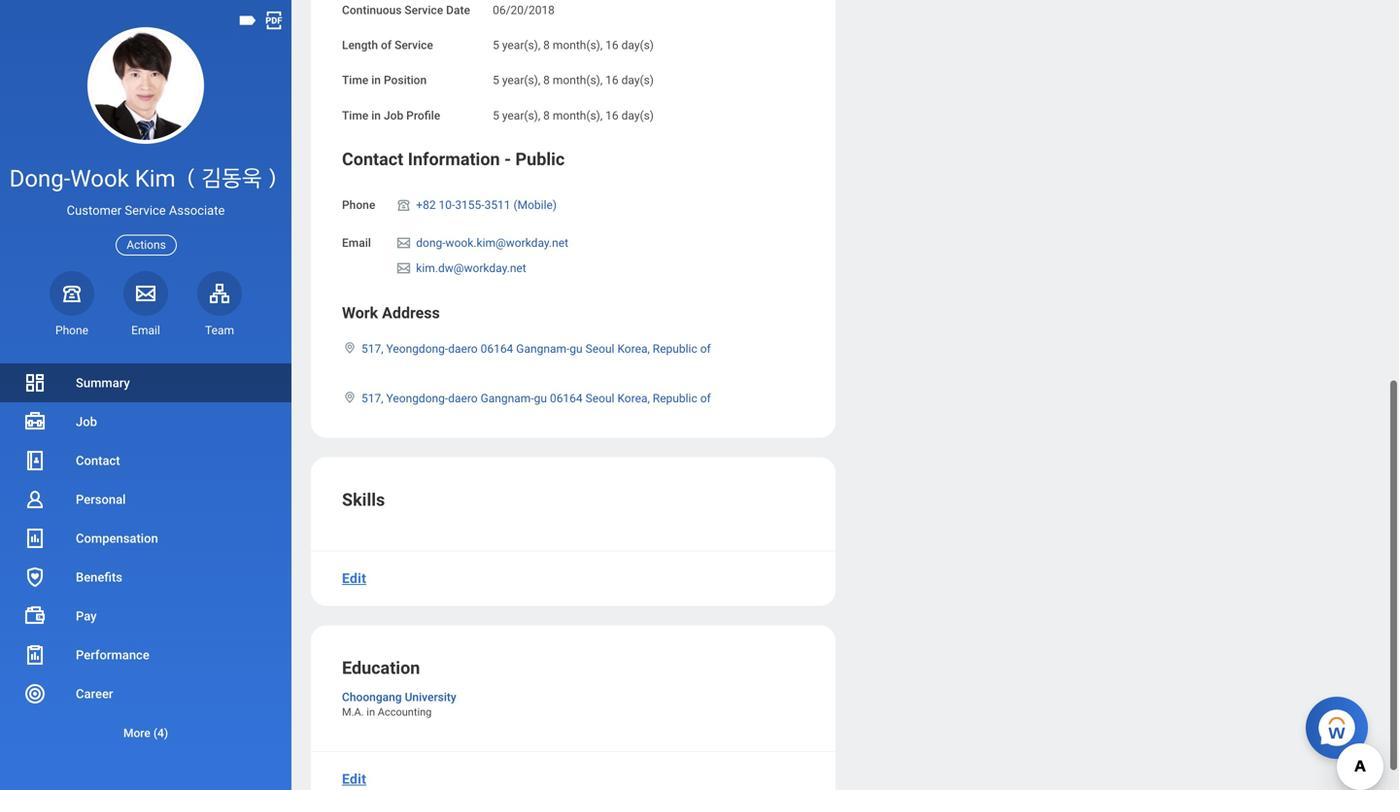 Task type: vqa. For each thing, say whether or not it's contained in the screenshot.
second Seoul
yes



Task type: describe. For each thing, give the bounding box(es) containing it.
career image
[[23, 682, 47, 705]]

length of service
[[342, 39, 433, 52]]

phone image
[[58, 282, 86, 305]]

+82 10-3155-3511 (mobile)
[[416, 198, 557, 212]]

more (4) button
[[0, 713, 292, 752]]

16 for length of service
[[606, 39, 619, 52]]

job link
[[0, 402, 292, 441]]

8 for time in position
[[543, 74, 550, 87]]

contact image
[[23, 449, 47, 472]]

summary
[[76, 376, 130, 390]]

16 for time in job profile
[[606, 109, 619, 122]]

5 for time in job profile
[[493, 109, 499, 122]]

job image
[[23, 410, 47, 433]]

phone button
[[50, 271, 94, 338]]

contact information - public button
[[342, 149, 565, 169]]

actions button
[[116, 235, 177, 255]]

kim.dw@workday.net link
[[416, 258, 526, 275]]

benefits link
[[0, 558, 292, 597]]

+82 10-3155-3511 (mobile) link
[[416, 194, 557, 212]]

year(s), for time in job profile
[[502, 109, 540, 122]]

seoul for gu
[[586, 342, 615, 356]]

day(s) for time in position
[[622, 74, 654, 87]]

phone dong-wook kim （김동욱） element
[[50, 322, 94, 338]]

month(s), for length of service
[[553, 39, 603, 52]]

accounting
[[378, 706, 432, 718]]

continuous service date element
[[493, 0, 555, 18]]

gu inside 517, yeongdong-daero gangnam-gu 06164 seoul korea, republic of link
[[534, 392, 547, 405]]

performance
[[76, 648, 149, 662]]

mail image for dong-wook.kim@workday.net link
[[395, 235, 412, 251]]

service for date
[[405, 3, 443, 17]]

compensation image
[[23, 527, 47, 550]]

517, for 517, yeongdong-daero 06164 gangnam-gu seoul korea, republic of
[[361, 342, 383, 356]]

gu inside 517, yeongdong-daero 06164 gangnam-gu seoul korea, republic of link
[[570, 342, 583, 356]]

dong-
[[416, 236, 446, 250]]

time in position
[[342, 74, 427, 87]]

more (4)
[[123, 726, 168, 740]]

1 horizontal spatial 06164
[[550, 392, 583, 405]]

personal
[[76, 492, 126, 507]]

email button
[[123, 271, 168, 338]]

contact for contact information - public
[[342, 149, 403, 169]]

choongang
[[342, 690, 402, 704]]

pay image
[[23, 604, 47, 628]]

compensation link
[[0, 519, 292, 558]]

517, yeongdong-daero 06164 gangnam-gu seoul korea, republic of
[[361, 342, 711, 356]]

more (4) button
[[0, 722, 292, 745]]

performance link
[[0, 636, 292, 674]]

length of service element
[[493, 27, 654, 53]]

work address
[[342, 304, 440, 322]]

korea, for gu
[[617, 342, 650, 356]]

gangnam- inside 517, yeongdong-daero 06164 gangnam-gu seoul korea, republic of link
[[516, 342, 570, 356]]

benefits image
[[23, 566, 47, 589]]

time in job profile element
[[493, 97, 654, 123]]

5 for time in position
[[493, 74, 499, 87]]

day(s) for time in job profile
[[622, 109, 654, 122]]

time in position element
[[493, 62, 654, 88]]

0 vertical spatial job
[[384, 109, 403, 122]]

team dong-wook kim （김동욱） element
[[197, 322, 242, 338]]

education
[[342, 658, 420, 678]]

year(s), for length of service
[[502, 39, 540, 52]]

8 for length of service
[[543, 39, 550, 52]]

in for accounting
[[367, 706, 375, 718]]

contact information - public
[[342, 149, 565, 169]]

position
[[384, 74, 427, 87]]

-
[[504, 149, 511, 169]]

dong-wook.kim@workday.net
[[416, 236, 568, 250]]

m.a. in accounting
[[342, 706, 432, 718]]

3511
[[484, 198, 511, 212]]

contact link
[[0, 441, 292, 480]]

university
[[405, 690, 456, 704]]

pay
[[76, 609, 97, 623]]

+82
[[416, 198, 436, 212]]

517, yeongdong-daero gangnam-gu 06164 seoul korea, republic of
[[361, 392, 711, 405]]

career
[[76, 687, 113, 701]]

phone inside contact information - public group
[[342, 198, 375, 212]]

tag image
[[237, 10, 258, 31]]

in for position
[[371, 74, 381, 87]]

mail image for kim.dw@workday.net link
[[395, 260, 412, 276]]

daero for 06164
[[448, 342, 478, 356]]

email inside 'element'
[[131, 323, 160, 337]]

yeongdong- for 517, yeongdong-daero gangnam-gu 06164 seoul korea, republic of
[[386, 392, 448, 405]]

(4)
[[153, 726, 168, 740]]

job inside 'list'
[[76, 414, 97, 429]]

517, yeongdong-daero 06164 gangnam-gu seoul korea, republic of link
[[361, 338, 711, 356]]

edit for 2nd edit button from the top of the page
[[342, 771, 366, 787]]

kim.dw@workday.net
[[416, 261, 526, 275]]

summary image
[[23, 371, 47, 395]]

address
[[382, 304, 440, 322]]

profile
[[406, 109, 440, 122]]

date
[[446, 3, 470, 17]]



Task type: locate. For each thing, give the bounding box(es) containing it.
0 horizontal spatial contact
[[76, 453, 120, 468]]

8 inside length of service element
[[543, 39, 550, 52]]

edit button
[[334, 559, 374, 598], [334, 760, 374, 790]]

5 year(s), 8 month(s), 16 day(s) for time in position
[[493, 74, 654, 87]]

phone inside 'element'
[[55, 323, 88, 337]]

month(s), inside length of service element
[[553, 39, 603, 52]]

0 vertical spatial republic
[[653, 342, 697, 356]]

06164 up 517, yeongdong-daero gangnam-gu 06164 seoul korea, republic of link
[[481, 342, 513, 356]]

compensation
[[76, 531, 158, 546]]

time down time in position
[[342, 109, 369, 122]]

1 vertical spatial day(s)
[[622, 74, 654, 87]]

job down summary
[[76, 414, 97, 429]]

in for job
[[371, 109, 381, 122]]

continuous service date
[[342, 3, 470, 17]]

3 month(s), from the top
[[553, 109, 603, 122]]

in left position
[[371, 74, 381, 87]]

daero down 517, yeongdong-daero 06164 gangnam-gu seoul korea, republic of
[[448, 392, 478, 405]]

5 inside the time in position element
[[493, 74, 499, 87]]

gangnam- up 517, yeongdong-daero gangnam-gu 06164 seoul korea, republic of link
[[516, 342, 570, 356]]

gangnam-
[[516, 342, 570, 356], [481, 392, 534, 405]]

（김동욱）
[[181, 165, 282, 192]]

day(s) inside the time in position element
[[622, 74, 654, 87]]

5 year(s), 8 month(s), 16 day(s) for time in job profile
[[493, 109, 654, 122]]

time in job profile
[[342, 109, 440, 122]]

1 vertical spatial service
[[395, 39, 433, 52]]

2 5 year(s), 8 month(s), 16 day(s) from the top
[[493, 74, 654, 87]]

choongang university
[[342, 690, 456, 704]]

8 inside the time in position element
[[543, 74, 550, 87]]

month(s), up time in job profile element
[[553, 74, 603, 87]]

contact
[[342, 149, 403, 169], [76, 453, 120, 468]]

1 mail image from the top
[[395, 235, 412, 251]]

list containing summary
[[0, 363, 292, 752]]

5 year(s), 8 month(s), 16 day(s) down the time in position element
[[493, 109, 654, 122]]

1 horizontal spatial phone
[[342, 198, 375, 212]]

1 vertical spatial 517,
[[361, 392, 383, 405]]

month(s), up the time in position element
[[553, 39, 603, 52]]

2 edit from the top
[[342, 771, 366, 787]]

0 vertical spatial time
[[342, 74, 369, 87]]

2 vertical spatial day(s)
[[622, 109, 654, 122]]

information
[[408, 149, 500, 169]]

0 vertical spatial service
[[405, 3, 443, 17]]

choongang university link
[[342, 686, 456, 704]]

2 16 from the top
[[606, 74, 619, 87]]

in
[[371, 74, 381, 87], [371, 109, 381, 122], [367, 706, 375, 718]]

month(s), inside time in job profile element
[[553, 109, 603, 122]]

seoul down 517, yeongdong-daero 06164 gangnam-gu seoul korea, republic of
[[586, 392, 615, 405]]

email up work
[[342, 236, 371, 250]]

16
[[606, 39, 619, 52], [606, 74, 619, 87], [606, 109, 619, 122]]

day(s) down the time in position element
[[622, 109, 654, 122]]

personal link
[[0, 480, 292, 519]]

0 vertical spatial email
[[342, 236, 371, 250]]

0 vertical spatial mail image
[[395, 235, 412, 251]]

16 down the time in position element
[[606, 109, 619, 122]]

1 vertical spatial gu
[[534, 392, 547, 405]]

seoul up 517, yeongdong-daero gangnam-gu 06164 seoul korea, republic of link
[[586, 342, 615, 356]]

day(s) for length of service
[[622, 39, 654, 52]]

location image for 517, yeongdong-daero gangnam-gu 06164 seoul korea, republic of
[[342, 391, 358, 404]]

year(s),
[[502, 39, 540, 52], [502, 74, 540, 87], [502, 109, 540, 122]]

day(s)
[[622, 39, 654, 52], [622, 74, 654, 87], [622, 109, 654, 122]]

0 horizontal spatial 06164
[[481, 342, 513, 356]]

customer
[[67, 203, 122, 218]]

1 korea, from the top
[[617, 342, 650, 356]]

2 year(s), from the top
[[502, 74, 540, 87]]

gu down 517, yeongdong-daero 06164 gangnam-gu seoul korea, republic of
[[534, 392, 547, 405]]

0 vertical spatial 5
[[493, 39, 499, 52]]

contact for contact
[[76, 453, 120, 468]]

8 up the 'public'
[[543, 109, 550, 122]]

email inside contact information - public group
[[342, 236, 371, 250]]

wook
[[70, 165, 129, 192]]

year(s), up time in job profile element
[[502, 74, 540, 87]]

1 horizontal spatial job
[[384, 109, 403, 122]]

year(s), down 06/20/2018
[[502, 39, 540, 52]]

location image
[[342, 341, 358, 355], [342, 391, 358, 404]]

month(s), for time in position
[[553, 74, 603, 87]]

time for time in job profile
[[342, 109, 369, 122]]

contact inside 'navigation pane' region
[[76, 453, 120, 468]]

job
[[384, 109, 403, 122], [76, 414, 97, 429]]

length
[[342, 39, 378, 52]]

service inside 'navigation pane' region
[[125, 203, 166, 218]]

0 vertical spatial year(s),
[[502, 39, 540, 52]]

1 day(s) from the top
[[622, 39, 654, 52]]

16 up time in job profile element
[[606, 74, 619, 87]]

day(s) up time in job profile element
[[622, 74, 654, 87]]

performance image
[[23, 643, 47, 667]]

month(s), for time in job profile
[[553, 109, 603, 122]]

korea, for 06164
[[617, 392, 650, 405]]

0 vertical spatial seoul
[[586, 342, 615, 356]]

2 day(s) from the top
[[622, 74, 654, 87]]

edit for 1st edit button
[[342, 570, 366, 586]]

contact up personal
[[76, 453, 120, 468]]

0 vertical spatial day(s)
[[622, 39, 654, 52]]

year(s), up -
[[502, 109, 540, 122]]

1 edit button from the top
[[334, 559, 374, 598]]

1 edit from the top
[[342, 570, 366, 586]]

more
[[123, 726, 150, 740]]

3 8 from the top
[[543, 109, 550, 122]]

2 8 from the top
[[543, 74, 550, 87]]

2 vertical spatial 8
[[543, 109, 550, 122]]

0 vertical spatial 06164
[[481, 342, 513, 356]]

skills
[[342, 490, 385, 510]]

year(s), inside time in job profile element
[[502, 109, 540, 122]]

06164
[[481, 342, 513, 356], [550, 392, 583, 405]]

3 16 from the top
[[606, 109, 619, 122]]

gangnam- down 517, yeongdong-daero 06164 gangnam-gu seoul korea, republic of
[[481, 392, 534, 405]]

1 vertical spatial 5
[[493, 74, 499, 87]]

1 vertical spatial gangnam-
[[481, 392, 534, 405]]

1 vertical spatial daero
[[448, 392, 478, 405]]

team
[[205, 323, 234, 337]]

5 inside length of service element
[[493, 39, 499, 52]]

1 year(s), from the top
[[502, 39, 540, 52]]

16 inside the time in position element
[[606, 74, 619, 87]]

seoul for 06164
[[586, 392, 615, 405]]

2 vertical spatial in
[[367, 706, 375, 718]]

phone image
[[395, 197, 412, 213]]

view team image
[[208, 282, 231, 305]]

5 year(s), 8 month(s), 16 day(s) up time in job profile element
[[493, 74, 654, 87]]

0 vertical spatial edit
[[342, 570, 366, 586]]

contact inside group
[[342, 149, 403, 169]]

time down length
[[342, 74, 369, 87]]

2 month(s), from the top
[[553, 74, 603, 87]]

yeongdong- for 517, yeongdong-daero 06164 gangnam-gu seoul korea, republic of
[[386, 342, 448, 356]]

0 vertical spatial gu
[[570, 342, 583, 356]]

0 vertical spatial daero
[[448, 342, 478, 356]]

associate
[[169, 203, 225, 218]]

06/20/2018
[[493, 3, 555, 17]]

m.a.
[[342, 706, 364, 718]]

0 vertical spatial edit button
[[334, 559, 374, 598]]

korea,
[[617, 342, 650, 356], [617, 392, 650, 405]]

2 edit button from the top
[[334, 760, 374, 790]]

time
[[342, 74, 369, 87], [342, 109, 369, 122]]

2 vertical spatial month(s),
[[553, 109, 603, 122]]

5
[[493, 39, 499, 52], [493, 74, 499, 87], [493, 109, 499, 122]]

3 day(s) from the top
[[622, 109, 654, 122]]

phone down phone icon
[[55, 323, 88, 337]]

summary link
[[0, 363, 292, 402]]

seoul
[[586, 342, 615, 356], [586, 392, 615, 405]]

1 vertical spatial 16
[[606, 74, 619, 87]]

0 horizontal spatial email
[[131, 323, 160, 337]]

service for associate
[[125, 203, 166, 218]]

1 time from the top
[[342, 74, 369, 87]]

1 vertical spatial seoul
[[586, 392, 615, 405]]

0 vertical spatial in
[[371, 74, 381, 87]]

16 inside time in job profile element
[[606, 109, 619, 122]]

1 vertical spatial contact
[[76, 453, 120, 468]]

contact down time in job profile
[[342, 149, 403, 169]]

2 vertical spatial of
[[700, 392, 711, 405]]

day(s) up the time in position element
[[622, 39, 654, 52]]

list
[[0, 363, 292, 752]]

year(s), inside length of service element
[[502, 39, 540, 52]]

month(s), down the time in position element
[[553, 109, 603, 122]]

16 for time in position
[[606, 74, 619, 87]]

8
[[543, 39, 550, 52], [543, 74, 550, 87], [543, 109, 550, 122]]

in down choongang
[[367, 706, 375, 718]]

0 vertical spatial yeongdong-
[[386, 342, 448, 356]]

1 month(s), from the top
[[553, 39, 603, 52]]

service down continuous service date
[[395, 39, 433, 52]]

1 vertical spatial korea,
[[617, 392, 650, 405]]

0 vertical spatial 16
[[606, 39, 619, 52]]

3155-
[[455, 198, 484, 212]]

of for 517, yeongdong-daero 06164 gangnam-gu seoul korea, republic of
[[700, 342, 711, 356]]

year(s), for time in position
[[502, 74, 540, 87]]

0 horizontal spatial job
[[76, 414, 97, 429]]

republic for 517, yeongdong-daero gangnam-gu 06164 seoul korea, republic of
[[653, 392, 697, 405]]

daero down kim.dw@workday.net in the left top of the page
[[448, 342, 478, 356]]

phone
[[342, 198, 375, 212], [55, 323, 88, 337]]

email
[[342, 236, 371, 250], [131, 323, 160, 337]]

edit down the m.a. on the bottom of page
[[342, 771, 366, 787]]

dong-wook kim （김동욱）
[[9, 165, 282, 192]]

daero
[[448, 342, 478, 356], [448, 392, 478, 405]]

mail image left the dong-
[[395, 235, 412, 251]]

0 vertical spatial 517,
[[361, 342, 383, 356]]

edit
[[342, 570, 366, 586], [342, 771, 366, 787]]

2 republic from the top
[[653, 392, 697, 405]]

1 vertical spatial time
[[342, 109, 369, 122]]

2 vertical spatial year(s),
[[502, 109, 540, 122]]

5 year(s), 8 month(s), 16 day(s) up the time in position element
[[493, 39, 654, 52]]

2 517, from the top
[[361, 392, 383, 405]]

1 vertical spatial 06164
[[550, 392, 583, 405]]

1 vertical spatial of
[[700, 342, 711, 356]]

email down mail image
[[131, 323, 160, 337]]

2 korea, from the top
[[617, 392, 650, 405]]

0 horizontal spatial gu
[[534, 392, 547, 405]]

navigation pane region
[[0, 0, 292, 790]]

0 vertical spatial korea,
[[617, 342, 650, 356]]

1 yeongdong- from the top
[[386, 342, 448, 356]]

0 vertical spatial month(s),
[[553, 39, 603, 52]]

2 vertical spatial 16
[[606, 109, 619, 122]]

dong-
[[9, 165, 70, 192]]

1 5 year(s), 8 month(s), 16 day(s) from the top
[[493, 39, 654, 52]]

gu up 517, yeongdong-daero gangnam-gu 06164 seoul korea, republic of link
[[570, 342, 583, 356]]

3 5 from the top
[[493, 109, 499, 122]]

email dong-wook kim （김동욱） element
[[123, 322, 168, 338]]

16 up the time in position element
[[606, 39, 619, 52]]

contact information - public group
[[342, 148, 805, 406]]

517,
[[361, 342, 383, 356], [361, 392, 383, 405]]

customer service associate
[[67, 203, 225, 218]]

of for 517, yeongdong-daero gangnam-gu 06164 seoul korea, republic of
[[700, 392, 711, 405]]

5 for length of service
[[493, 39, 499, 52]]

2 yeongdong- from the top
[[386, 392, 448, 405]]

517, yeongdong-daero gangnam-gu 06164 seoul korea, republic of link
[[361, 388, 711, 405]]

0 vertical spatial 5 year(s), 8 month(s), 16 day(s)
[[493, 39, 654, 52]]

in down time in position
[[371, 109, 381, 122]]

1 8 from the top
[[543, 39, 550, 52]]

1 vertical spatial yeongdong-
[[386, 392, 448, 405]]

pay link
[[0, 597, 292, 636]]

edit button down the m.a. on the bottom of page
[[334, 760, 374, 790]]

actions
[[127, 238, 166, 252]]

10-
[[439, 198, 455, 212]]

personal image
[[23, 488, 47, 511]]

1 vertical spatial job
[[76, 414, 97, 429]]

gu
[[570, 342, 583, 356], [534, 392, 547, 405]]

service left "date"
[[405, 3, 443, 17]]

mail image
[[134, 282, 157, 305]]

2 time from the top
[[342, 109, 369, 122]]

team link
[[197, 271, 242, 338]]

gangnam- inside 517, yeongdong-daero gangnam-gu 06164 seoul korea, republic of link
[[481, 392, 534, 405]]

1 vertical spatial edit
[[342, 771, 366, 787]]

2 vertical spatial 5
[[493, 109, 499, 122]]

(mobile)
[[514, 198, 557, 212]]

1 daero from the top
[[448, 342, 478, 356]]

3 5 year(s), 8 month(s), 16 day(s) from the top
[[493, 109, 654, 122]]

dong-wook.kim@workday.net link
[[416, 232, 568, 250]]

time for time in position
[[342, 74, 369, 87]]

day(s) inside time in job profile element
[[622, 109, 654, 122]]

1 16 from the top
[[606, 39, 619, 52]]

1 horizontal spatial gu
[[570, 342, 583, 356]]

1 5 from the top
[[493, 39, 499, 52]]

1 seoul from the top
[[586, 342, 615, 356]]

view printable version (pdf) image
[[263, 10, 285, 31]]

job left profile
[[384, 109, 403, 122]]

517, for 517, yeongdong-daero gangnam-gu 06164 seoul korea, republic of
[[361, 392, 383, 405]]

1 vertical spatial in
[[371, 109, 381, 122]]

0 vertical spatial phone
[[342, 198, 375, 212]]

1 vertical spatial year(s),
[[502, 74, 540, 87]]

items selected list
[[395, 232, 600, 280]]

06164 down 517, yeongdong-daero 06164 gangnam-gu seoul korea, republic of
[[550, 392, 583, 405]]

1 vertical spatial republic
[[653, 392, 697, 405]]

1 horizontal spatial email
[[342, 236, 371, 250]]

month(s), inside the time in position element
[[553, 74, 603, 87]]

republic for 517, yeongdong-daero 06164 gangnam-gu seoul korea, republic of
[[653, 342, 697, 356]]

daero for gangnam-
[[448, 392, 478, 405]]

1 vertical spatial 8
[[543, 74, 550, 87]]

1 vertical spatial 5 year(s), 8 month(s), 16 day(s)
[[493, 74, 654, 87]]

day(s) inside length of service element
[[622, 39, 654, 52]]

1 vertical spatial mail image
[[395, 260, 412, 276]]

2 location image from the top
[[342, 391, 358, 404]]

0 vertical spatial 8
[[543, 39, 550, 52]]

2 daero from the top
[[448, 392, 478, 405]]

8 inside time in job profile element
[[543, 109, 550, 122]]

2 mail image from the top
[[395, 260, 412, 276]]

year(s), inside the time in position element
[[502, 74, 540, 87]]

2 vertical spatial 5 year(s), 8 month(s), 16 day(s)
[[493, 109, 654, 122]]

1 republic from the top
[[653, 342, 697, 356]]

1 vertical spatial phone
[[55, 323, 88, 337]]

service down dong-wook kim （김동욱）
[[125, 203, 166, 218]]

16 inside length of service element
[[606, 39, 619, 52]]

5 year(s), 8 month(s), 16 day(s)
[[493, 39, 654, 52], [493, 74, 654, 87], [493, 109, 654, 122]]

0 horizontal spatial phone
[[55, 323, 88, 337]]

8 up time in job profile element
[[543, 74, 550, 87]]

0 vertical spatial contact
[[342, 149, 403, 169]]

continuous
[[342, 3, 402, 17]]

0 vertical spatial location image
[[342, 341, 358, 355]]

1 517, from the top
[[361, 342, 383, 356]]

0 vertical spatial gangnam-
[[516, 342, 570, 356]]

work
[[342, 304, 378, 322]]

8 for time in job profile
[[543, 109, 550, 122]]

2 5 from the top
[[493, 74, 499, 87]]

1 vertical spatial email
[[131, 323, 160, 337]]

public
[[516, 149, 565, 169]]

mail image
[[395, 235, 412, 251], [395, 260, 412, 276]]

career link
[[0, 674, 292, 713]]

1 vertical spatial month(s),
[[553, 74, 603, 87]]

benefits
[[76, 570, 122, 584]]

0 vertical spatial of
[[381, 39, 392, 52]]

1 location image from the top
[[342, 341, 358, 355]]

1 vertical spatial location image
[[342, 391, 358, 404]]

location image for 517, yeongdong-daero 06164 gangnam-gu seoul korea, republic of
[[342, 341, 358, 355]]

1 horizontal spatial contact
[[342, 149, 403, 169]]

month(s),
[[553, 39, 603, 52], [553, 74, 603, 87], [553, 109, 603, 122]]

3 year(s), from the top
[[502, 109, 540, 122]]

phone left phone image
[[342, 198, 375, 212]]

edit down skills
[[342, 570, 366, 586]]

mail image up 'address' at the top
[[395, 260, 412, 276]]

wook.kim@workday.net
[[446, 236, 568, 250]]

5 inside time in job profile element
[[493, 109, 499, 122]]

edit button down skills
[[334, 559, 374, 598]]

2 seoul from the top
[[586, 392, 615, 405]]

yeongdong-
[[386, 342, 448, 356], [386, 392, 448, 405]]

republic
[[653, 342, 697, 356], [653, 392, 697, 405]]

8 up the time in position element
[[543, 39, 550, 52]]

5 year(s), 8 month(s), 16 day(s) for length of service
[[493, 39, 654, 52]]

2 vertical spatial service
[[125, 203, 166, 218]]

kim
[[135, 165, 176, 192]]

1 vertical spatial edit button
[[334, 760, 374, 790]]



